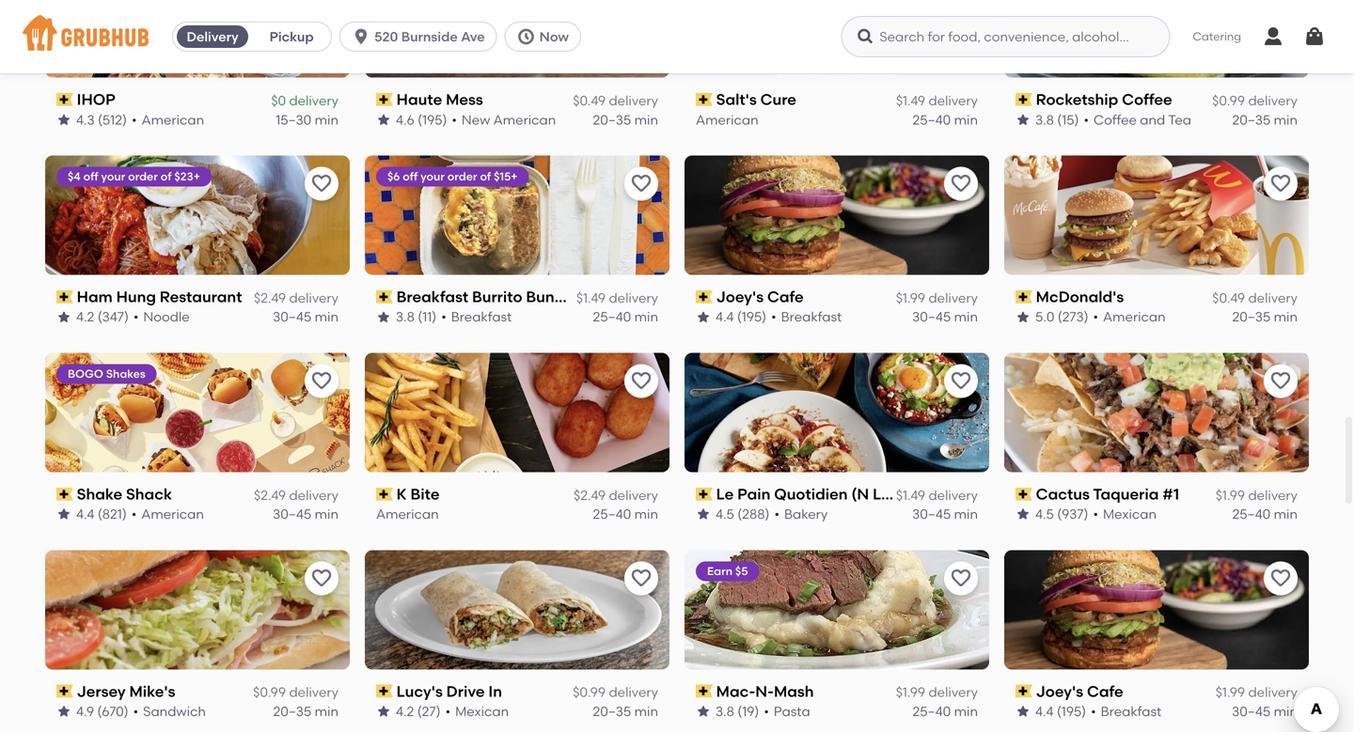 Task type: locate. For each thing, give the bounding box(es) containing it.
earn $5
[[707, 565, 748, 578]]

4.5 for cactus taqueria #1
[[1036, 507, 1054, 523]]

subscription pass image left 'shake'
[[56, 488, 73, 501]]

star icon image for mcdonald's logo
[[1016, 310, 1031, 325]]

min
[[315, 112, 339, 128], [635, 112, 658, 128], [954, 112, 978, 128], [1274, 112, 1298, 128], [315, 309, 339, 325], [635, 309, 658, 325], [954, 309, 978, 325], [1274, 309, 1298, 325], [315, 507, 339, 523], [635, 507, 658, 523], [954, 507, 978, 523], [1274, 507, 1298, 523], [315, 704, 339, 720], [635, 704, 658, 720], [954, 704, 978, 720], [1274, 704, 1298, 720]]

your right $6 on the left of page
[[421, 170, 445, 183]]

save this restaurant button
[[305, 167, 339, 201], [625, 167, 658, 201], [944, 167, 978, 201], [1264, 167, 1298, 201], [305, 364, 339, 398], [625, 364, 658, 398], [944, 364, 978, 398], [1264, 364, 1298, 398], [305, 562, 339, 596], [625, 562, 658, 596], [944, 562, 978, 596], [1264, 562, 1298, 596]]

•
[[132, 112, 137, 128], [452, 112, 457, 128], [1084, 112, 1089, 128], [133, 309, 139, 325], [441, 309, 447, 325], [771, 309, 777, 325], [1094, 309, 1099, 325], [131, 507, 137, 523], [775, 507, 780, 523], [1094, 507, 1099, 523], [133, 704, 138, 720], [445, 704, 451, 720], [764, 704, 769, 720], [1091, 704, 1096, 720]]

star icon image
[[56, 112, 71, 127], [376, 112, 391, 127], [1016, 112, 1031, 127], [56, 310, 71, 325], [376, 310, 391, 325], [696, 310, 711, 325], [1016, 310, 1031, 325], [56, 507, 71, 522], [696, 507, 711, 522], [1016, 507, 1031, 522], [56, 705, 71, 720], [376, 705, 391, 720], [696, 705, 711, 720], [1016, 705, 1031, 720]]

1 vertical spatial • american
[[1094, 309, 1166, 325]]

ihop logo image
[[45, 0, 350, 78]]

0 horizontal spatial 3.8
[[396, 309, 415, 325]]

25–40 for mac-n-mash
[[913, 704, 951, 720]]

20–35 min for rocketship coffee
[[1233, 112, 1298, 128]]

1 order from the left
[[128, 170, 158, 183]]

ham hung restaurant logo image
[[45, 156, 350, 275]]

1 horizontal spatial (195)
[[737, 309, 767, 325]]

k bite logo image
[[365, 353, 670, 473]]

0 horizontal spatial blvd)
[[707, 288, 745, 306]]

pain
[[738, 485, 771, 504]]

0 vertical spatial 4.4 (195)
[[716, 309, 767, 325]]

bite
[[411, 485, 440, 504]]

$1.49
[[896, 93, 926, 109], [576, 290, 606, 306], [896, 488, 926, 503]]

1 vertical spatial 3.8
[[396, 309, 415, 325]]

2 of from the left
[[480, 170, 491, 183]]

subscription pass image for breakfast burrito bungalow (s. robertson blvd) logo
[[376, 291, 393, 304]]

0 horizontal spatial 4.4 (195)
[[716, 309, 767, 325]]

• for shake shack logo
[[131, 507, 137, 523]]

subscription pass image for salt's cure logo
[[696, 93, 713, 106]]

subscription pass image for rocketship coffee logo
[[1016, 93, 1033, 106]]

save this restaurant image
[[1270, 173, 1292, 195], [950, 370, 973, 393], [630, 568, 653, 590], [950, 568, 973, 590], [1270, 568, 1292, 590]]

in
[[489, 683, 502, 701]]

order left the $15+
[[448, 170, 477, 183]]

• breakfast
[[441, 309, 512, 325], [771, 309, 842, 325], [1091, 704, 1162, 720]]

ihop
[[77, 90, 115, 109]]

2 vertical spatial • american
[[131, 507, 204, 523]]

delivery for shake shack logo
[[289, 488, 339, 503]]

$2.49 for ham hung restaurant
[[254, 290, 286, 306]]

0 vertical spatial • mexican
[[1094, 507, 1157, 523]]

0 horizontal spatial mexican
[[455, 704, 509, 720]]

• sandwich
[[133, 704, 206, 720]]

min for "le pain quotidien (n larchmont blvd) logo"
[[954, 507, 978, 523]]

coffee
[[1122, 90, 1173, 109], [1094, 112, 1137, 128]]

blvd) right larchmont on the bottom
[[958, 485, 996, 504]]

1 horizontal spatial 4.2
[[396, 704, 414, 720]]

(273)
[[1058, 309, 1089, 325]]

min for salt's cure logo
[[954, 112, 978, 128]]

mac-n-mash logo image
[[685, 551, 990, 670]]

4.6
[[396, 112, 415, 128]]

of
[[161, 170, 172, 183], [480, 170, 491, 183]]

$1.49 delivery
[[896, 93, 978, 109], [576, 290, 658, 306], [896, 488, 978, 503]]

0 vertical spatial $1.49 delivery
[[896, 93, 978, 109]]

coffee for rocketship
[[1122, 90, 1173, 109]]

svg image
[[1262, 25, 1285, 48], [1304, 25, 1326, 48], [352, 27, 371, 46], [517, 27, 536, 46], [856, 27, 875, 46]]

30–45 for "le pain quotidien (n larchmont blvd) logo"
[[913, 507, 951, 523]]

1 horizontal spatial of
[[480, 170, 491, 183]]

2 vertical spatial 3.8
[[716, 704, 735, 720]]

$2.49 for shake shack
[[254, 488, 286, 503]]

delivery for "le pain quotidien (n larchmont blvd) logo"
[[929, 488, 978, 503]]

1 horizontal spatial blvd)
[[958, 485, 996, 504]]

1 horizontal spatial 4.4 (195)
[[1036, 704, 1087, 720]]

0 vertical spatial • american
[[132, 112, 204, 128]]

subscription pass image for lucy's drive in
[[376, 685, 393, 699]]

bungalow
[[526, 288, 600, 306]]

• coffee and tea
[[1084, 112, 1192, 128]]

2 4.5 from the left
[[1036, 507, 1054, 523]]

catering
[[1193, 29, 1242, 43]]

subscription pass image left ham
[[56, 291, 73, 304]]

$1.49 delivery for salt's cure
[[896, 93, 978, 109]]

25–40
[[913, 112, 951, 128], [593, 309, 631, 325], [593, 507, 631, 523], [1233, 507, 1271, 523], [913, 704, 951, 720]]

1 vertical spatial joey's
[[1036, 683, 1084, 701]]

2 horizontal spatial $0.99 delivery
[[1213, 93, 1298, 109]]

25–40 min for salt's cure
[[913, 112, 978, 128]]

0 horizontal spatial cafe
[[768, 288, 804, 306]]

0 vertical spatial joey's
[[716, 288, 764, 306]]

1 vertical spatial blvd)
[[958, 485, 996, 504]]

of left the $15+
[[480, 170, 491, 183]]

subscription pass image for mcdonald's logo
[[1016, 291, 1033, 304]]

coffee down rocketship coffee
[[1094, 112, 1137, 128]]

order for hung
[[128, 170, 158, 183]]

• for the jersey mike's logo
[[133, 704, 138, 720]]

jersey
[[77, 683, 126, 701]]

4.4
[[716, 309, 734, 325], [76, 507, 95, 523], [1036, 704, 1054, 720]]

lucy's drive in logo image
[[365, 551, 670, 670]]

0 vertical spatial joey's cafe
[[716, 288, 804, 306]]

of left $23+ in the left top of the page
[[161, 170, 172, 183]]

3.8 left "(15)"
[[1036, 112, 1054, 128]]

order for burrito
[[448, 170, 477, 183]]

star icon image for ihop logo
[[56, 112, 71, 127]]

$1.49 for cure
[[896, 93, 926, 109]]

min for haute mess logo
[[635, 112, 658, 128]]

joey's cafe logo image
[[685, 156, 990, 275], [1005, 551, 1309, 670]]

• mexican down drive
[[445, 704, 509, 720]]

svg image inside 520 burnside ave 'button'
[[352, 27, 371, 46]]

0 horizontal spatial $0.99 delivery
[[253, 685, 339, 701]]

0 horizontal spatial of
[[161, 170, 172, 183]]

min for shake shack logo
[[315, 507, 339, 523]]

30–45 min for ham hung restaurant logo
[[273, 309, 339, 325]]

(821)
[[98, 507, 127, 523]]

• american for ihop
[[132, 112, 204, 128]]

(27)
[[417, 704, 441, 720]]

0 horizontal spatial 4.4
[[76, 507, 95, 523]]

2 vertical spatial $1.49 delivery
[[896, 488, 978, 503]]

0 horizontal spatial $0.49
[[573, 93, 606, 109]]

1 horizontal spatial $0.49
[[1213, 290, 1246, 306]]

rocketship coffee logo image
[[1005, 0, 1309, 78]]

1 horizontal spatial mexican
[[1103, 507, 1157, 523]]

2 order from the left
[[448, 170, 477, 183]]

20–35 min for jersey mike's
[[273, 704, 339, 720]]

1 vertical spatial joey's cafe
[[1036, 683, 1124, 701]]

order left $23+ in the left top of the page
[[128, 170, 158, 183]]

min for ham hung restaurant logo
[[315, 309, 339, 325]]

0 horizontal spatial your
[[101, 170, 125, 183]]

20–35 for mcdonald's
[[1233, 309, 1271, 325]]

0 horizontal spatial $0.49 delivery
[[573, 93, 658, 109]]

min for mcdonald's logo
[[1274, 309, 1298, 325]]

1 off from the left
[[83, 170, 98, 183]]

1 of from the left
[[161, 170, 172, 183]]

subscription pass image for haute mess logo
[[376, 93, 393, 106]]

your for ham
[[101, 170, 125, 183]]

delivery for salt's cure logo
[[929, 93, 978, 109]]

20–35 for haute mess
[[593, 112, 631, 128]]

svg image inside now button
[[517, 27, 536, 46]]

4.9 (670)
[[76, 704, 129, 720]]

taqueria
[[1093, 485, 1159, 504]]

4.5 down le
[[716, 507, 735, 523]]

mash
[[774, 683, 814, 701]]

1 horizontal spatial $0.99 delivery
[[573, 685, 658, 701]]

blvd) for le pain quotidien (n larchmont blvd)
[[958, 485, 996, 504]]

1 vertical spatial $1.49 delivery
[[576, 290, 658, 306]]

3.8 for breakfast burrito bungalow (s. robertson blvd)
[[396, 309, 415, 325]]

20–35 min
[[593, 112, 658, 128], [1233, 112, 1298, 128], [1233, 309, 1298, 325], [273, 704, 339, 720], [593, 704, 658, 720]]

2 horizontal spatial 3.8
[[1036, 112, 1054, 128]]

1 horizontal spatial cafe
[[1087, 683, 1124, 701]]

burrito
[[472, 288, 523, 306]]

3.8 down mac-
[[716, 704, 735, 720]]

1 horizontal spatial order
[[448, 170, 477, 183]]

haute mess logo image
[[365, 0, 670, 78]]

star icon image for the cactus taqueria #1 logo
[[1016, 507, 1031, 522]]

20–35 for jersey mike's
[[273, 704, 312, 720]]

mexican for drive
[[455, 704, 509, 720]]

0 vertical spatial 4.2
[[76, 309, 94, 325]]

1 horizontal spatial 4.5
[[1036, 507, 1054, 523]]

1 vertical spatial $0.49 delivery
[[1213, 290, 1298, 306]]

subscription pass image for shake shack
[[56, 488, 73, 501]]

subscription pass image left cactus
[[1016, 488, 1033, 501]]

0 horizontal spatial • mexican
[[445, 704, 509, 720]]

pickup button
[[252, 22, 331, 52]]

$0.49 delivery
[[573, 93, 658, 109], [1213, 290, 1298, 306]]

$0.99 delivery for rocketship coffee
[[1213, 93, 1298, 109]]

rocketship
[[1036, 90, 1119, 109]]

blvd) right robertson
[[707, 288, 745, 306]]

$5
[[736, 565, 748, 578]]

• american down shack at the left bottom of the page
[[131, 507, 204, 523]]

breakfast
[[397, 288, 469, 306], [451, 309, 512, 325], [781, 309, 842, 325], [1101, 704, 1162, 720]]

subscription pass image for ihop logo
[[56, 93, 73, 106]]

4.6 (195)
[[396, 112, 447, 128]]

4.2 down ham
[[76, 309, 94, 325]]

20–35 for lucy's drive in
[[593, 704, 631, 720]]

subscription pass image for ham hung restaurant
[[56, 291, 73, 304]]

0 horizontal spatial 4.2
[[76, 309, 94, 325]]

• american right (512)
[[132, 112, 204, 128]]

1 horizontal spatial • breakfast
[[771, 309, 842, 325]]

1 horizontal spatial • mexican
[[1094, 507, 1157, 523]]

3.8 left (11)
[[396, 309, 415, 325]]

your right "$4"
[[101, 170, 125, 183]]

0 vertical spatial 4.4
[[716, 309, 734, 325]]

joey's
[[716, 288, 764, 306], [1036, 683, 1084, 701]]

subscription pass image
[[56, 93, 73, 106], [376, 93, 393, 106], [696, 93, 713, 106], [1016, 93, 1033, 106], [376, 291, 393, 304], [696, 291, 713, 304], [1016, 291, 1033, 304], [376, 488, 393, 501], [696, 488, 713, 501], [696, 685, 713, 699], [1016, 685, 1033, 699]]

$6 off your order of $15+
[[388, 170, 518, 183]]

american down k
[[376, 507, 439, 523]]

salt's
[[716, 90, 757, 109]]

520 burnside ave
[[374, 29, 485, 45]]

1 vertical spatial mexican
[[455, 704, 509, 720]]

2 your from the left
[[421, 170, 445, 183]]

$15+
[[494, 170, 518, 183]]

mexican down in
[[455, 704, 509, 720]]

1 vertical spatial cafe
[[1087, 683, 1124, 701]]

off for breakfast burrito bungalow (s. robertson blvd)
[[403, 170, 418, 183]]

25–40 for k bite
[[593, 507, 631, 523]]

coffee up and
[[1122, 90, 1173, 109]]

0 horizontal spatial off
[[83, 170, 98, 183]]

now
[[540, 29, 569, 45]]

3.8 for rocketship coffee
[[1036, 112, 1054, 128]]

0 vertical spatial mexican
[[1103, 507, 1157, 523]]

0 vertical spatial blvd)
[[707, 288, 745, 306]]

1 horizontal spatial joey's cafe
[[1036, 683, 1124, 701]]

mexican down taqueria in the right bottom of the page
[[1103, 507, 1157, 523]]

subscription pass image
[[56, 291, 73, 304], [56, 488, 73, 501], [1016, 488, 1033, 501], [56, 685, 73, 699], [376, 685, 393, 699]]

0 horizontal spatial 4.5
[[716, 507, 735, 523]]

2 vertical spatial $1.49
[[896, 488, 926, 503]]

1 vertical spatial • mexican
[[445, 704, 509, 720]]

cactus taqueria #1
[[1036, 485, 1180, 504]]

off
[[83, 170, 98, 183], [403, 170, 418, 183]]

4.5 (937)
[[1036, 507, 1089, 523]]

your for breakfast
[[421, 170, 445, 183]]

• mexican down taqueria in the right bottom of the page
[[1094, 507, 1157, 523]]

subscription pass image left jersey
[[56, 685, 73, 699]]

1 horizontal spatial your
[[421, 170, 445, 183]]

$2.49 delivery
[[254, 290, 339, 306], [254, 488, 339, 503], [574, 488, 658, 503]]

30–45 min
[[273, 309, 339, 325], [913, 309, 978, 325], [273, 507, 339, 523], [913, 507, 978, 523], [1232, 704, 1298, 720]]

1 horizontal spatial $0.99
[[573, 685, 606, 701]]

save this restaurant image
[[310, 173, 333, 195], [630, 173, 653, 195], [950, 173, 973, 195], [310, 370, 333, 393], [630, 370, 653, 393], [1270, 370, 1292, 393], [310, 568, 333, 590]]

your
[[101, 170, 125, 183], [421, 170, 445, 183]]

delivery for the jersey mike's logo
[[289, 685, 339, 701]]

burnside
[[401, 29, 458, 45]]

delivery for mac-n-mash logo
[[929, 685, 978, 701]]

breakfast burrito bungalow (s. robertson blvd) logo image
[[365, 156, 670, 275]]

$0.49
[[573, 93, 606, 109], [1213, 290, 1246, 306]]

• pasta
[[764, 704, 811, 720]]

1 vertical spatial 4.4 (195)
[[1036, 704, 1087, 720]]

delivery for ham hung restaurant logo
[[289, 290, 339, 306]]

off right "$4"
[[83, 170, 98, 183]]

min for the 'lucy's drive in logo'
[[635, 704, 658, 720]]

1 your from the left
[[101, 170, 125, 183]]

• for mcdonald's logo
[[1094, 309, 1099, 325]]

4.5 down cactus
[[1036, 507, 1054, 523]]

joey's cafe
[[716, 288, 804, 306], [1036, 683, 1124, 701]]

• for ham hung restaurant logo
[[133, 309, 139, 325]]

1 4.5 from the left
[[716, 507, 735, 523]]

0 vertical spatial joey's cafe logo image
[[685, 156, 990, 275]]

5.0 (273)
[[1036, 309, 1089, 325]]

Search for food, convenience, alcohol... search field
[[841, 16, 1170, 57]]

star icon image for breakfast burrito bungalow (s. robertson blvd) logo
[[376, 310, 391, 325]]

subscription pass image for k bite logo
[[376, 488, 393, 501]]

• mexican for taqueria
[[1094, 507, 1157, 523]]

3.8 (19)
[[716, 704, 759, 720]]

0 vertical spatial $0.49
[[573, 93, 606, 109]]

american up $23+ in the left top of the page
[[142, 112, 204, 128]]

2 horizontal spatial $0.99
[[1213, 93, 1246, 109]]

min for k bite logo
[[635, 507, 658, 523]]

0 vertical spatial coffee
[[1122, 90, 1173, 109]]

0 vertical spatial (195)
[[418, 112, 447, 128]]

1 vertical spatial $0.49
[[1213, 290, 1246, 306]]

4.5
[[716, 507, 735, 523], [1036, 507, 1054, 523]]

4.2 for ham hung restaurant
[[76, 309, 94, 325]]

1 horizontal spatial 4.4
[[716, 309, 734, 325]]

1 horizontal spatial 3.8
[[716, 704, 735, 720]]

0 vertical spatial $0.49 delivery
[[573, 93, 658, 109]]

$0.99 delivery
[[1213, 93, 1298, 109], [253, 685, 339, 701], [573, 685, 658, 701]]

1 vertical spatial $1.49
[[576, 290, 606, 306]]

$1.49 for pain
[[896, 488, 926, 503]]

subscription pass image for "le pain quotidien (n larchmont blvd) logo"
[[696, 488, 713, 501]]

delivery for k bite logo
[[609, 488, 658, 503]]

2 off from the left
[[403, 170, 418, 183]]

subscription pass image left lucy's
[[376, 685, 393, 699]]

1 vertical spatial joey's cafe logo image
[[1005, 551, 1309, 670]]

mexican
[[1103, 507, 1157, 523], [455, 704, 509, 720]]

haute mess
[[397, 90, 483, 109]]

1 horizontal spatial $0.49 delivery
[[1213, 290, 1298, 306]]

30–45
[[273, 309, 312, 325], [913, 309, 951, 325], [273, 507, 312, 523], [913, 507, 951, 523], [1232, 704, 1271, 720]]

0 vertical spatial 3.8
[[1036, 112, 1054, 128]]

$1.49 delivery for breakfast burrito bungalow (s. robertson blvd)
[[576, 290, 658, 306]]

1 horizontal spatial off
[[403, 170, 418, 183]]

0 horizontal spatial joey's cafe logo image
[[685, 156, 990, 275]]

2 vertical spatial (195)
[[1057, 704, 1087, 720]]

save this restaurant image for lucy's drive in
[[630, 568, 653, 590]]

4.2
[[76, 309, 94, 325], [396, 704, 414, 720]]

le
[[716, 485, 734, 504]]

off right $6 on the left of page
[[403, 170, 418, 183]]

$0.99 for lucy's drive in
[[573, 685, 606, 701]]

2 horizontal spatial (195)
[[1057, 704, 1087, 720]]

• noodle
[[133, 309, 190, 325]]

1 vertical spatial 4.2
[[396, 704, 414, 720]]

now button
[[505, 22, 589, 52]]

k
[[397, 485, 407, 504]]

(670)
[[97, 704, 129, 720]]

noodle
[[143, 309, 190, 325]]

0 horizontal spatial order
[[128, 170, 158, 183]]

delivery for the cactus taqueria #1 logo
[[1249, 488, 1298, 503]]

0 horizontal spatial $0.99
[[253, 685, 286, 701]]

2 vertical spatial 4.4
[[1036, 704, 1054, 720]]

1 vertical spatial coffee
[[1094, 112, 1137, 128]]

0 horizontal spatial joey's cafe
[[716, 288, 804, 306]]

4.2 left (27) at the bottom of the page
[[396, 704, 414, 720]]

20–35 min for mcdonald's
[[1233, 309, 1298, 325]]

20–35
[[593, 112, 631, 128], [1233, 112, 1271, 128], [1233, 309, 1271, 325], [273, 704, 312, 720], [593, 704, 631, 720]]

• american down mcdonald's
[[1094, 309, 1166, 325]]

2 horizontal spatial • breakfast
[[1091, 704, 1162, 720]]

mcdonald's logo image
[[1005, 156, 1309, 275]]

$2.49 delivery for shake shack
[[254, 488, 339, 503]]

0 vertical spatial $1.49
[[896, 93, 926, 109]]



Task type: describe. For each thing, give the bounding box(es) containing it.
(n
[[852, 485, 869, 504]]

4.4 (821)
[[76, 507, 127, 523]]

shake
[[77, 485, 122, 504]]

(288)
[[738, 507, 770, 523]]

• american for mcdonald's
[[1094, 309, 1166, 325]]

quotidien
[[774, 485, 848, 504]]

pickup
[[270, 29, 314, 45]]

star icon image for the 'lucy's drive in logo'
[[376, 705, 391, 720]]

• for rocketship coffee logo
[[1084, 112, 1089, 128]]

restaurant
[[160, 288, 242, 306]]

delivery for haute mess logo
[[609, 93, 658, 109]]

30–45 for shake shack logo
[[273, 507, 312, 523]]

lucy's
[[397, 683, 443, 701]]

subscription pass image for cactus taqueria #1
[[1016, 488, 1033, 501]]

delivery button
[[173, 22, 252, 52]]

0 vertical spatial cafe
[[768, 288, 804, 306]]

25–40 min for mac-n-mash
[[913, 704, 978, 720]]

$23+
[[174, 170, 200, 183]]

cactus taqueria #1 logo image
[[1005, 353, 1309, 473]]

$0.99 for jersey mike's
[[253, 685, 286, 701]]

$1.49 delivery for le pain quotidien (n larchmont blvd)
[[896, 488, 978, 503]]

jersey mike's logo image
[[45, 551, 350, 670]]

american down shack at the left bottom of the page
[[141, 507, 204, 523]]

20–35 min for lucy's drive in
[[593, 704, 658, 720]]

4.2 (347)
[[76, 309, 129, 325]]

main navigation navigation
[[0, 0, 1355, 73]]

mcdonald's
[[1036, 288, 1124, 306]]

$2.49 for k bite
[[574, 488, 606, 503]]

• mexican for drive
[[445, 704, 509, 720]]

k bite
[[397, 485, 440, 504]]

1 vertical spatial 4.4
[[76, 507, 95, 523]]

1 horizontal spatial joey's
[[1036, 683, 1084, 701]]

20–35 for rocketship coffee
[[1233, 112, 1271, 128]]

american down salt's
[[696, 112, 759, 128]]

20–35 min for haute mess
[[593, 112, 658, 128]]

coffee for •
[[1094, 112, 1137, 128]]

25–40 for salt's cure
[[913, 112, 951, 128]]

catering button
[[1180, 15, 1255, 58]]

mike's
[[129, 683, 175, 701]]

bogo shakes
[[68, 367, 146, 381]]

shake shack logo image
[[45, 353, 350, 473]]

• bakery
[[775, 507, 828, 523]]

• for "le pain quotidien (n larchmont blvd) logo"
[[775, 507, 780, 523]]

$0.99 for rocketship coffee
[[1213, 93, 1246, 109]]

2 horizontal spatial 4.4
[[1036, 704, 1054, 720]]

1 horizontal spatial joey's cafe logo image
[[1005, 551, 1309, 670]]

4.3
[[76, 112, 95, 128]]

520
[[374, 29, 398, 45]]

• new american
[[452, 112, 556, 128]]

shack
[[126, 485, 172, 504]]

(15)
[[1058, 112, 1079, 128]]

$0.49 for mcdonald's
[[1213, 290, 1246, 306]]

jersey mike's
[[77, 683, 175, 701]]

le pain quotidien (n larchmont blvd)
[[716, 485, 996, 504]]

of for burrito
[[480, 170, 491, 183]]

mexican for taqueria
[[1103, 507, 1157, 523]]

min for breakfast burrito bungalow (s. robertson blvd) logo
[[635, 309, 658, 325]]

4.9
[[76, 704, 94, 720]]

• for the cactus taqueria #1 logo
[[1094, 507, 1099, 523]]

star icon image for the jersey mike's logo
[[56, 705, 71, 720]]

min for the cactus taqueria #1 logo
[[1274, 507, 1298, 523]]

subscription pass image for jersey mike's
[[56, 685, 73, 699]]

delivery
[[187, 29, 239, 45]]

shake shack
[[77, 485, 172, 504]]

hung
[[116, 288, 156, 306]]

mess
[[446, 90, 483, 109]]

30–45 for ham hung restaurant logo
[[273, 309, 312, 325]]

520 burnside ave button
[[340, 22, 505, 52]]

min for the jersey mike's logo
[[315, 704, 339, 720]]

4.3 (512)
[[76, 112, 127, 128]]

lucy's drive in
[[397, 683, 502, 701]]

bakery
[[785, 507, 828, 523]]

delivery for rocketship coffee logo
[[1249, 93, 1298, 109]]

haute
[[397, 90, 442, 109]]

star icon image for ham hung restaurant logo
[[56, 310, 71, 325]]

3.8 (11)
[[396, 309, 437, 325]]

n-
[[756, 683, 774, 701]]

delivery for mcdonald's logo
[[1249, 290, 1298, 306]]

sandwich
[[143, 704, 206, 720]]

30–45 min for "le pain quotidien (n larchmont blvd) logo"
[[913, 507, 978, 523]]

breakfast burrito bungalow (s. robertson blvd)
[[397, 288, 745, 306]]

american down mcdonald's
[[1103, 309, 1166, 325]]

• for mac-n-mash logo
[[764, 704, 769, 720]]

(937)
[[1058, 507, 1089, 523]]

$0.49 for haute mess
[[573, 93, 606, 109]]

and
[[1140, 112, 1166, 128]]

larchmont
[[873, 485, 954, 504]]

subscription pass image for mac-n-mash logo
[[696, 685, 713, 699]]

(347)
[[98, 309, 129, 325]]

of for hung
[[161, 170, 172, 183]]

$0.49 delivery for haute mess
[[573, 93, 658, 109]]

4.2 (27)
[[396, 704, 441, 720]]

4.5 for le pain quotidien (n larchmont blvd)
[[716, 507, 735, 523]]

$4 off your order of $23+
[[68, 170, 200, 183]]

delivery for breakfast burrito bungalow (s. robertson blvd) logo
[[609, 290, 658, 306]]

le pain quotidien (n larchmont blvd) logo image
[[685, 353, 990, 473]]

save this restaurant image for joey's cafe
[[1270, 568, 1292, 590]]

0 horizontal spatial • breakfast
[[441, 309, 512, 325]]

• for haute mess logo
[[452, 112, 457, 128]]

shakes
[[106, 367, 146, 381]]

blvd) for breakfast burrito bungalow (s. robertson blvd)
[[707, 288, 745, 306]]

$1.49 for burrito
[[576, 290, 606, 306]]

3.8 for mac-n-mash
[[716, 704, 735, 720]]

• for breakfast burrito bungalow (s. robertson blvd) logo
[[441, 309, 447, 325]]

tea
[[1169, 112, 1192, 128]]

salt's cure
[[716, 90, 797, 109]]

ave
[[461, 29, 485, 45]]

rocketship coffee
[[1036, 90, 1173, 109]]

save this restaurant image for le pain quotidien (n larchmont blvd)
[[950, 370, 973, 393]]

earn
[[707, 565, 733, 578]]

$0
[[271, 93, 286, 109]]

star icon image for rocketship coffee logo
[[1016, 112, 1031, 127]]

min for mac-n-mash logo
[[954, 704, 978, 720]]

min for rocketship coffee logo
[[1274, 112, 1298, 128]]

30–45 min for shake shack logo
[[273, 507, 339, 523]]

cactus
[[1036, 485, 1090, 504]]

(512)
[[98, 112, 127, 128]]

min for ihop logo
[[315, 112, 339, 128]]

pasta
[[774, 704, 811, 720]]

ham
[[77, 288, 113, 306]]

mac-
[[716, 683, 756, 701]]

off for ham hung restaurant
[[83, 170, 98, 183]]

save this restaurant image for mcdonald's
[[1270, 173, 1292, 195]]

(19)
[[738, 704, 759, 720]]

delivery for ihop logo
[[289, 93, 339, 109]]

• for ihop logo
[[132, 112, 137, 128]]

cure
[[761, 90, 797, 109]]

robertson
[[627, 288, 703, 306]]

#1
[[1163, 485, 1180, 504]]

$0.99 delivery for lucy's drive in
[[573, 685, 658, 701]]

(s.
[[604, 288, 623, 306]]

1 vertical spatial (195)
[[737, 309, 767, 325]]

$6
[[388, 170, 400, 183]]

• american for shake shack
[[131, 507, 204, 523]]

$4
[[68, 170, 81, 183]]

drive
[[447, 683, 485, 701]]

$0 delivery
[[271, 93, 339, 109]]

• for the 'lucy's drive in logo'
[[445, 704, 451, 720]]

25–40 for breakfast burrito bungalow (s. robertson blvd)
[[593, 309, 631, 325]]

american right new
[[494, 112, 556, 128]]

0 horizontal spatial joey's
[[716, 288, 764, 306]]

new
[[462, 112, 490, 128]]

salt's cure logo image
[[777, 0, 897, 78]]

0 horizontal spatial (195)
[[418, 112, 447, 128]]

star icon image for mac-n-mash logo
[[696, 705, 711, 720]]

(11)
[[418, 309, 437, 325]]

5.0
[[1036, 309, 1055, 325]]

bogo
[[68, 367, 103, 381]]

ham hung restaurant
[[77, 288, 242, 306]]



Task type: vqa. For each thing, say whether or not it's contained in the screenshot.


